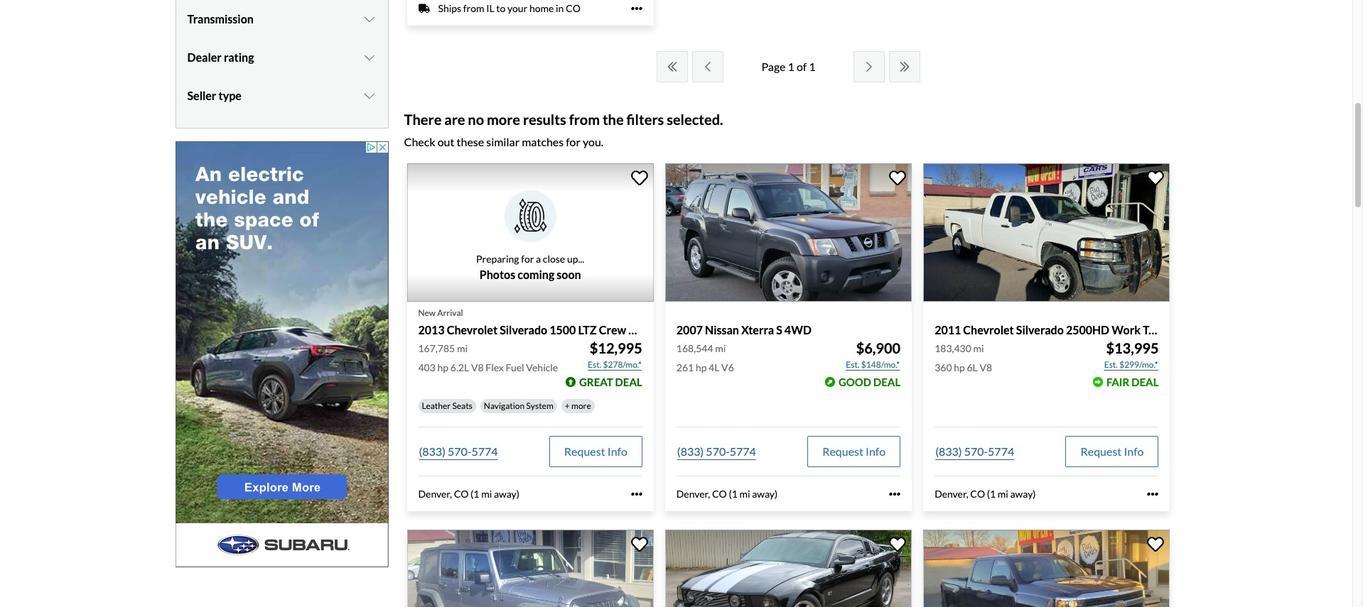 Task type: locate. For each thing, give the bounding box(es) containing it.
1 deal from the left
[[615, 376, 643, 389]]

2 chevron down image from the top
[[363, 52, 376, 63]]

request info button for $6,900
[[808, 437, 901, 468]]

2 request info from the left
[[823, 445, 886, 459]]

chevron down image
[[363, 13, 376, 25], [363, 52, 376, 63]]

est. inside $6,900 est. $148/mo.*
[[846, 360, 860, 371]]

chevron down image inside "dealer rating" dropdown button
[[363, 52, 376, 63]]

chevrolet inside new arrival 2013 chevrolet silverado 1500 ltz crew cab 4wd
[[447, 324, 498, 337]]

xterra
[[742, 324, 774, 337]]

0 horizontal spatial info
[[608, 445, 628, 459]]

1 horizontal spatial v8
[[980, 362, 993, 374]]

0 horizontal spatial 570-
[[448, 445, 472, 459]]

1 horizontal spatial denver, co (1 mi away)
[[677, 489, 778, 501]]

570-
[[448, 445, 472, 459], [706, 445, 730, 459], [965, 445, 988, 459]]

selected.
[[667, 111, 723, 128]]

0 horizontal spatial denver,
[[418, 489, 452, 501]]

deal down $148/mo.*
[[874, 376, 901, 389]]

2 570- from the left
[[706, 445, 730, 459]]

1 cab from the left
[[629, 324, 649, 337]]

est. inside $12,995 est. $278/mo.*
[[588, 360, 602, 371]]

2 deal from the left
[[874, 376, 901, 389]]

co
[[566, 2, 581, 14], [454, 489, 469, 501], [712, 489, 727, 501], [971, 489, 985, 501]]

3 ellipsis h image from the left
[[1148, 490, 1159, 501]]

silver 2013 jeep wrangler unlimited sport 4wd suv / crossover four-wheel drive 6-speed manual image
[[407, 530, 654, 608]]

new arrival 2013 chevrolet silverado 1500 ltz crew cab 4wd
[[418, 308, 678, 337]]

1 vertical spatial chevron down image
[[363, 52, 376, 63]]

cab
[[629, 324, 649, 337], [1225, 324, 1245, 337]]

mi inside 183,430 mi 360 hp 6l v8
[[974, 343, 984, 355]]

0 horizontal spatial from
[[463, 2, 484, 14]]

3 570- from the left
[[965, 445, 988, 459]]

2 info from the left
[[866, 445, 886, 459]]

v8 for $13,995
[[980, 362, 993, 374]]

est. up great
[[588, 360, 602, 371]]

3 denver, co (1 mi away) from the left
[[935, 489, 1036, 501]]

1 horizontal spatial silverado
[[1017, 324, 1064, 337]]

1 horizontal spatial 4wd
[[785, 324, 812, 337]]

2 horizontal spatial (833) 570-5774
[[936, 445, 1015, 459]]

403
[[418, 362, 436, 374]]

new
[[418, 308, 436, 319]]

2 horizontal spatial (833) 570-5774 button
[[935, 437, 1015, 468]]

no
[[468, 111, 484, 128]]

fuel
[[506, 362, 524, 374]]

1 horizontal spatial (1
[[729, 489, 738, 501]]

est. for $6,900
[[846, 360, 860, 371]]

request info button down fair
[[1066, 437, 1159, 468]]

1 vertical spatial from
[[569, 111, 600, 128]]

4wd right s
[[785, 324, 812, 337]]

3 (1 from the left
[[987, 489, 996, 501]]

570- for $6,900
[[706, 445, 730, 459]]

0 horizontal spatial chevrolet
[[447, 324, 498, 337]]

request info down + more
[[564, 445, 628, 459]]

2 horizontal spatial request
[[1081, 445, 1122, 459]]

chevron right image
[[862, 61, 876, 72]]

2 horizontal spatial 5774
[[988, 445, 1015, 459]]

hp inside 183,430 mi 360 hp 6l v8
[[954, 362, 965, 374]]

0 horizontal spatial v8
[[471, 362, 484, 374]]

est. inside $13,995 est. $299/mo.*
[[1105, 360, 1118, 371]]

1 hp from the left
[[438, 362, 449, 374]]

info down good deal
[[866, 445, 886, 459]]

2 (833) from the left
[[677, 445, 704, 459]]

2 horizontal spatial deal
[[1132, 376, 1159, 389]]

+ more
[[565, 401, 591, 412]]

3 4wd from the left
[[1247, 324, 1274, 337]]

est. $299/mo.* button
[[1104, 359, 1159, 373]]

4wd up the 168,544
[[651, 324, 678, 337]]

1 est. from the left
[[588, 360, 602, 371]]

1 horizontal spatial info
[[866, 445, 886, 459]]

0 horizontal spatial 1
[[788, 60, 795, 73]]

1 denver, co (1 mi away) from the left
[[418, 489, 520, 501]]

hp inside 167,785 mi 403 hp 6.2l v8 flex fuel vehicle
[[438, 362, 449, 374]]

hp for $6,900
[[696, 362, 707, 374]]

est. up good
[[846, 360, 860, 371]]

1 chevrolet from the left
[[447, 324, 498, 337]]

1 horizontal spatial 1
[[809, 60, 816, 73]]

1 horizontal spatial request info
[[823, 445, 886, 459]]

more up similar
[[487, 111, 520, 128]]

vehicle
[[526, 362, 558, 374]]

2007 nissan xterra s 4wd
[[677, 324, 812, 337]]

3 est. from the left
[[1105, 360, 1118, 371]]

request
[[564, 445, 606, 459], [823, 445, 864, 459], [1081, 445, 1122, 459]]

1 horizontal spatial chevrolet
[[964, 324, 1014, 337]]

1 request info from the left
[[564, 445, 628, 459]]

silverado up fuel
[[500, 324, 548, 337]]

1 right of
[[809, 60, 816, 73]]

0 horizontal spatial more
[[487, 111, 520, 128]]

ellipsis h image
[[631, 3, 643, 14]]

ships from il to your home in co
[[438, 2, 581, 14]]

3 hp from the left
[[954, 362, 965, 374]]

1 horizontal spatial from
[[569, 111, 600, 128]]

similar
[[486, 135, 520, 149]]

$12,995 est. $278/mo.*
[[588, 340, 643, 371]]

1 request info button from the left
[[549, 437, 643, 468]]

0 horizontal spatial ellipsis h image
[[631, 490, 643, 501]]

hp left 6l
[[954, 362, 965, 374]]

deal down $299/mo.*
[[1132, 376, 1159, 389]]

chevron double left image
[[666, 61, 680, 72]]

request info down good
[[823, 445, 886, 459]]

1 horizontal spatial 570-
[[706, 445, 730, 459]]

2 chevrolet from the left
[[964, 324, 1014, 337]]

v6
[[722, 362, 734, 374]]

0 horizontal spatial hp
[[438, 362, 449, 374]]

1 horizontal spatial (833)
[[677, 445, 704, 459]]

request info button down good
[[808, 437, 901, 468]]

1 horizontal spatial request info button
[[808, 437, 901, 468]]

truck image
[[418, 3, 430, 14]]

more right +
[[572, 401, 591, 412]]

261
[[677, 362, 694, 374]]

2 v8 from the left
[[980, 362, 993, 374]]

(833) 570-5774 button for $13,995
[[935, 437, 1015, 468]]

1 chevron down image from the top
[[363, 13, 376, 25]]

1 v8 from the left
[[471, 362, 484, 374]]

away)
[[494, 489, 520, 501], [752, 489, 778, 501], [1011, 489, 1036, 501]]

5774 for $13,995
[[988, 445, 1015, 459]]

(833)
[[419, 445, 446, 459], [677, 445, 704, 459], [936, 445, 962, 459]]

info down great deal
[[608, 445, 628, 459]]

hp right 403
[[438, 362, 449, 374]]

2 (1 from the left
[[729, 489, 738, 501]]

2 denver, co (1 mi away) from the left
[[677, 489, 778, 501]]

0 horizontal spatial denver, co (1 mi away)
[[418, 489, 520, 501]]

2500hd
[[1066, 324, 1110, 337]]

v8 left flex at bottom left
[[471, 362, 484, 374]]

chevron down image left truck image
[[363, 13, 376, 25]]

3 request info from the left
[[1081, 445, 1144, 459]]

chevron down image inside transmission dropdown button
[[363, 13, 376, 25]]

chevrolet up 183,430 mi 360 hp 6l v8
[[964, 324, 1014, 337]]

1 horizontal spatial hp
[[696, 362, 707, 374]]

2 1 from the left
[[809, 60, 816, 73]]

info
[[608, 445, 628, 459], [866, 445, 886, 459], [1124, 445, 1144, 459]]

deal
[[615, 376, 643, 389], [874, 376, 901, 389], [1132, 376, 1159, 389]]

0 horizontal spatial (1
[[471, 489, 480, 501]]

2 away) from the left
[[752, 489, 778, 501]]

chevrolet down arrival
[[447, 324, 498, 337]]

transmission button
[[187, 1, 376, 37]]

silverado inside new arrival 2013 chevrolet silverado 1500 ltz crew cab 4wd
[[500, 324, 548, 337]]

3 5774 from the left
[[988, 445, 1015, 459]]

1 horizontal spatial 5774
[[730, 445, 756, 459]]

2 horizontal spatial away)
[[1011, 489, 1036, 501]]

1 info from the left
[[608, 445, 628, 459]]

2 horizontal spatial ellipsis h image
[[1148, 490, 1159, 501]]

silverado left 2500hd
[[1017, 324, 1064, 337]]

2 horizontal spatial 4wd
[[1247, 324, 1274, 337]]

2 horizontal spatial 570-
[[965, 445, 988, 459]]

these
[[457, 135, 484, 149]]

cab right extended
[[1225, 324, 1245, 337]]

360
[[935, 362, 952, 374]]

hp for $13,995
[[954, 362, 965, 374]]

1
[[788, 60, 795, 73], [809, 60, 816, 73]]

away) for $6,900
[[752, 489, 778, 501]]

cab right crew
[[629, 324, 649, 337]]

good
[[839, 376, 872, 389]]

request info button for $13,995
[[1066, 437, 1159, 468]]

(833) 570-5774 button
[[418, 437, 499, 468], [677, 437, 757, 468], [935, 437, 1015, 468]]

2 horizontal spatial (1
[[987, 489, 996, 501]]

(833) 570-5774
[[419, 445, 498, 459], [677, 445, 756, 459], [936, 445, 1015, 459]]

silverado
[[500, 324, 548, 337], [1017, 324, 1064, 337]]

seller
[[187, 89, 216, 102]]

chevrolet
[[447, 324, 498, 337], [964, 324, 1014, 337]]

hp inside 168,544 mi 261 hp 4l v6
[[696, 362, 707, 374]]

0 horizontal spatial 5774
[[472, 445, 498, 459]]

info down fair deal
[[1124, 445, 1144, 459]]

denver, for $6,900
[[677, 489, 710, 501]]

0 horizontal spatial 4wd
[[651, 324, 678, 337]]

request info down fair
[[1081, 445, 1144, 459]]

0 vertical spatial chevron down image
[[363, 13, 376, 25]]

1 horizontal spatial est.
[[846, 360, 860, 371]]

1 horizontal spatial deal
[[874, 376, 901, 389]]

1 horizontal spatial more
[[572, 401, 591, 412]]

0 horizontal spatial (833) 570-5774
[[419, 445, 498, 459]]

0 horizontal spatial cab
[[629, 324, 649, 337]]

3 denver, from the left
[[935, 489, 969, 501]]

from left the il
[[463, 2, 484, 14]]

0 horizontal spatial (833) 570-5774 button
[[418, 437, 499, 468]]

2 ellipsis h image from the left
[[890, 490, 901, 501]]

hp
[[438, 362, 449, 374], [696, 362, 707, 374], [954, 362, 965, 374]]

v8
[[471, 362, 484, 374], [980, 362, 993, 374]]

(1 for $13,995
[[987, 489, 996, 501]]

2 horizontal spatial denver, co (1 mi away)
[[935, 489, 1036, 501]]

filters
[[627, 111, 664, 128]]

4wd right extended
[[1247, 324, 1274, 337]]

+
[[565, 401, 570, 412]]

2 5774 from the left
[[730, 445, 756, 459]]

2 horizontal spatial denver,
[[935, 489, 969, 501]]

system
[[526, 401, 554, 412]]

0 horizontal spatial request
[[564, 445, 606, 459]]

chevron down image up chevron down icon
[[363, 52, 376, 63]]

0 horizontal spatial request info button
[[549, 437, 643, 468]]

great
[[579, 376, 613, 389]]

est. for $12,995
[[588, 360, 602, 371]]

est.
[[588, 360, 602, 371], [846, 360, 860, 371], [1105, 360, 1118, 371]]

2 horizontal spatial (833)
[[936, 445, 962, 459]]

2 hp from the left
[[696, 362, 707, 374]]

est. up fair
[[1105, 360, 1118, 371]]

2 request from the left
[[823, 445, 864, 459]]

1 horizontal spatial (833) 570-5774
[[677, 445, 756, 459]]

v8 inside 183,430 mi 360 hp 6l v8
[[980, 362, 993, 374]]

2 horizontal spatial request info
[[1081, 445, 1144, 459]]

3 away) from the left
[[1011, 489, 1036, 501]]

3 (833) from the left
[[936, 445, 962, 459]]

deal down $278/mo.*
[[615, 376, 643, 389]]

from
[[463, 2, 484, 14], [569, 111, 600, 128]]

there
[[404, 111, 442, 128]]

v8 right 6l
[[980, 362, 993, 374]]

request info
[[564, 445, 628, 459], [823, 445, 886, 459], [1081, 445, 1144, 459]]

2 request info button from the left
[[808, 437, 901, 468]]

v8 inside 167,785 mi 403 hp 6.2l v8 flex fuel vehicle
[[471, 362, 484, 374]]

3 info from the left
[[1124, 445, 1144, 459]]

denver, co (1 mi away)
[[418, 489, 520, 501], [677, 489, 778, 501], [935, 489, 1036, 501]]

2 horizontal spatial est.
[[1105, 360, 1118, 371]]

3 (833) 570-5774 from the left
[[936, 445, 1015, 459]]

mi
[[457, 343, 468, 355], [715, 343, 726, 355], [974, 343, 984, 355], [481, 489, 492, 501], [740, 489, 750, 501], [998, 489, 1009, 501]]

mi inside 168,544 mi 261 hp 4l v6
[[715, 343, 726, 355]]

3 (833) 570-5774 button from the left
[[935, 437, 1015, 468]]

0 horizontal spatial away)
[[494, 489, 520, 501]]

request info button down + more
[[549, 437, 643, 468]]

the
[[603, 111, 624, 128]]

dealer
[[187, 50, 222, 64]]

1 ellipsis h image from the left
[[631, 490, 643, 501]]

1 horizontal spatial denver,
[[677, 489, 710, 501]]

denver, co (1 mi away) for $13,995
[[935, 489, 1036, 501]]

2 horizontal spatial request info button
[[1066, 437, 1159, 468]]

dealer rating
[[187, 50, 254, 64]]

1 horizontal spatial ellipsis h image
[[890, 490, 901, 501]]

(833) 570-5774 for $13,995
[[936, 445, 1015, 459]]

3 request from the left
[[1081, 445, 1122, 459]]

2 denver, from the left
[[677, 489, 710, 501]]

1 silverado from the left
[[500, 324, 548, 337]]

1 4wd from the left
[[651, 324, 678, 337]]

denver,
[[418, 489, 452, 501], [677, 489, 710, 501], [935, 489, 969, 501]]

0 horizontal spatial silverado
[[500, 324, 548, 337]]

1 denver, from the left
[[418, 489, 452, 501]]

0 horizontal spatial deal
[[615, 376, 643, 389]]

1 horizontal spatial (833) 570-5774 button
[[677, 437, 757, 468]]

flex
[[486, 362, 504, 374]]

2013
[[418, 324, 445, 337]]

3 request info button from the left
[[1066, 437, 1159, 468]]

you.
[[583, 135, 604, 149]]

3 deal from the left
[[1132, 376, 1159, 389]]

from up you.
[[569, 111, 600, 128]]

0 horizontal spatial (833)
[[419, 445, 446, 459]]

0 horizontal spatial request info
[[564, 445, 628, 459]]

2 est. from the left
[[846, 360, 860, 371]]

0 vertical spatial more
[[487, 111, 520, 128]]

leather
[[422, 401, 451, 412]]

2 horizontal spatial hp
[[954, 362, 965, 374]]

ellipsis h image
[[631, 490, 643, 501], [890, 490, 901, 501], [1148, 490, 1159, 501]]

white 2011 chevrolet silverado 2500hd work truck extended cab 4wd pickup truck four-wheel drive 6-speed automatic image
[[924, 163, 1171, 302]]

ltz
[[578, 324, 597, 337]]

5774
[[472, 445, 498, 459], [730, 445, 756, 459], [988, 445, 1015, 459]]

request info button
[[549, 437, 643, 468], [808, 437, 901, 468], [1066, 437, 1159, 468]]

2 (833) 570-5774 button from the left
[[677, 437, 757, 468]]

2 horizontal spatial info
[[1124, 445, 1144, 459]]

1 horizontal spatial cab
[[1225, 324, 1245, 337]]

5774 for $6,900
[[730, 445, 756, 459]]

$12,995
[[590, 340, 643, 357]]

hp left the "4l" at the right bottom of the page
[[696, 362, 707, 374]]

1 horizontal spatial request
[[823, 445, 864, 459]]

2 (833) 570-5774 from the left
[[677, 445, 756, 459]]

0 horizontal spatial est.
[[588, 360, 602, 371]]

s
[[777, 324, 783, 337]]

1 horizontal spatial away)
[[752, 489, 778, 501]]

1 left of
[[788, 60, 795, 73]]



Task type: vqa. For each thing, say whether or not it's contained in the screenshot.
the middle HELPFUL.
no



Task type: describe. For each thing, give the bounding box(es) containing it.
$148/mo.*
[[862, 360, 900, 371]]

$299/mo.*
[[1120, 360, 1159, 371]]

1 (833) from the left
[[419, 445, 446, 459]]

il
[[486, 2, 495, 14]]

167,785 mi 403 hp 6.2l v8 flex fuel vehicle
[[418, 343, 558, 374]]

1 1 from the left
[[788, 60, 795, 73]]

$6,900 est. $148/mo.*
[[846, 340, 901, 371]]

167,785
[[418, 343, 455, 355]]

seats
[[452, 401, 473, 412]]

ships from il to your home in co link
[[407, 0, 654, 26]]

rating
[[224, 50, 254, 64]]

deal for $6,900
[[874, 376, 901, 389]]

v8 for $12,995
[[471, 362, 484, 374]]

chevron down image for dealer rating
[[363, 52, 376, 63]]

your
[[508, 2, 528, 14]]

(833) 570-5774 for $6,900
[[677, 445, 756, 459]]

request info for $6,900
[[823, 445, 886, 459]]

there are no more results from the filters selected. check out these similar matches for you.
[[404, 111, 723, 149]]

2 4wd from the left
[[785, 324, 812, 337]]

navigation
[[484, 401, 525, 412]]

type
[[219, 89, 242, 102]]

1 570- from the left
[[448, 445, 472, 459]]

(833) 570-5774 button for $6,900
[[677, 437, 757, 468]]

6.2l
[[451, 362, 469, 374]]

request for $6,900
[[823, 445, 864, 459]]

away) for $13,995
[[1011, 489, 1036, 501]]

navigation system
[[484, 401, 554, 412]]

6l
[[967, 362, 978, 374]]

gray 2015 chevrolet silverado 2500hd lt crew cab 4wd pickup truck four-wheel drive 6-speed automatic image
[[924, 530, 1171, 608]]

1 (833) 570-5774 button from the left
[[418, 437, 499, 468]]

more inside there are no more results from the filters selected. check out these similar matches for you.
[[487, 111, 520, 128]]

of
[[797, 60, 807, 73]]

(833) for $6,900
[[677, 445, 704, 459]]

ships
[[438, 2, 461, 14]]

matches
[[522, 135, 564, 149]]

in
[[556, 2, 564, 14]]

0 vertical spatial from
[[463, 2, 484, 14]]

est. $148/mo.* button
[[846, 359, 901, 373]]

denver, for $13,995
[[935, 489, 969, 501]]

chevron down image for transmission
[[363, 13, 376, 25]]

$6,900
[[856, 340, 901, 357]]

2007
[[677, 324, 703, 337]]

out
[[438, 135, 455, 149]]

info for $6,900
[[866, 445, 886, 459]]

extended
[[1174, 324, 1223, 337]]

results
[[523, 111, 566, 128]]

fair deal
[[1107, 376, 1159, 389]]

black 2007 nissan xterra s 4wd suv / crossover four-wheel drive 5-speed automatic image
[[665, 163, 912, 302]]

hp for $12,995
[[438, 362, 449, 374]]

from inside there are no more results from the filters selected. check out these similar matches for you.
[[569, 111, 600, 128]]

fair
[[1107, 376, 1130, 389]]

2011
[[935, 324, 961, 337]]

1 vertical spatial more
[[572, 401, 591, 412]]

1 (833) 570-5774 from the left
[[419, 445, 498, 459]]

est. for $13,995
[[1105, 360, 1118, 371]]

chevron double right image
[[898, 61, 912, 72]]

home
[[530, 2, 554, 14]]

4wd inside new arrival 2013 chevrolet silverado 1500 ltz crew cab 4wd
[[651, 324, 678, 337]]

check
[[404, 135, 436, 149]]

arrival
[[438, 308, 463, 319]]

seller type
[[187, 89, 242, 102]]

1 (1 from the left
[[471, 489, 480, 501]]

chevron down image
[[363, 90, 376, 101]]

black 2006 ford mustang gt deluxe coupe rwd coupe rear-wheel drive 5-speed automatic image
[[665, 530, 912, 608]]

chevron left image
[[701, 61, 716, 72]]

crew
[[599, 324, 627, 337]]

request for $13,995
[[1081, 445, 1122, 459]]

work
[[1112, 324, 1141, 337]]

for
[[566, 135, 581, 149]]

2 cab from the left
[[1225, 324, 1245, 337]]

deal for $13,995
[[1132, 376, 1159, 389]]

great deal
[[579, 376, 643, 389]]

183,430 mi 360 hp 6l v8
[[935, 343, 993, 374]]

vehicle photo unavailable image
[[407, 163, 654, 302]]

1 away) from the left
[[494, 489, 520, 501]]

(833) for $13,995
[[936, 445, 962, 459]]

570- for $13,995
[[965, 445, 988, 459]]

4l
[[709, 362, 720, 374]]

page 1 of 1
[[762, 60, 816, 73]]

1500
[[550, 324, 576, 337]]

denver, co (1 mi away) for $6,900
[[677, 489, 778, 501]]

2 silverado from the left
[[1017, 324, 1064, 337]]

168,544
[[677, 343, 713, 355]]

cab inside new arrival 2013 chevrolet silverado 1500 ltz crew cab 4wd
[[629, 324, 649, 337]]

1 5774 from the left
[[472, 445, 498, 459]]

leather seats
[[422, 401, 473, 412]]

deal for $12,995
[[615, 376, 643, 389]]

ellipsis h image for $13,995
[[1148, 490, 1159, 501]]

seller type button
[[187, 78, 376, 113]]

transmission
[[187, 12, 254, 25]]

truck
[[1143, 324, 1172, 337]]

are
[[444, 111, 465, 128]]

to
[[497, 2, 506, 14]]

ellipsis h image for $6,900
[[890, 490, 901, 501]]

dealer rating button
[[187, 40, 376, 75]]

nissan
[[705, 324, 739, 337]]

2011 chevrolet silverado 2500hd work truck extended cab 4wd
[[935, 324, 1274, 337]]

183,430
[[935, 343, 972, 355]]

$13,995 est. $299/mo.*
[[1105, 340, 1159, 371]]

est. $278/mo.* button
[[587, 359, 643, 373]]

1 request from the left
[[564, 445, 606, 459]]

(1 for $6,900
[[729, 489, 738, 501]]

info for $13,995
[[1124, 445, 1144, 459]]

$13,995
[[1107, 340, 1159, 357]]

page
[[762, 60, 786, 73]]

advertisement region
[[175, 141, 389, 568]]

168,544 mi 261 hp 4l v6
[[677, 343, 734, 374]]

$278/mo.*
[[603, 360, 642, 371]]

good deal
[[839, 376, 901, 389]]

request info for $13,995
[[1081, 445, 1144, 459]]

mi inside 167,785 mi 403 hp 6.2l v8 flex fuel vehicle
[[457, 343, 468, 355]]



